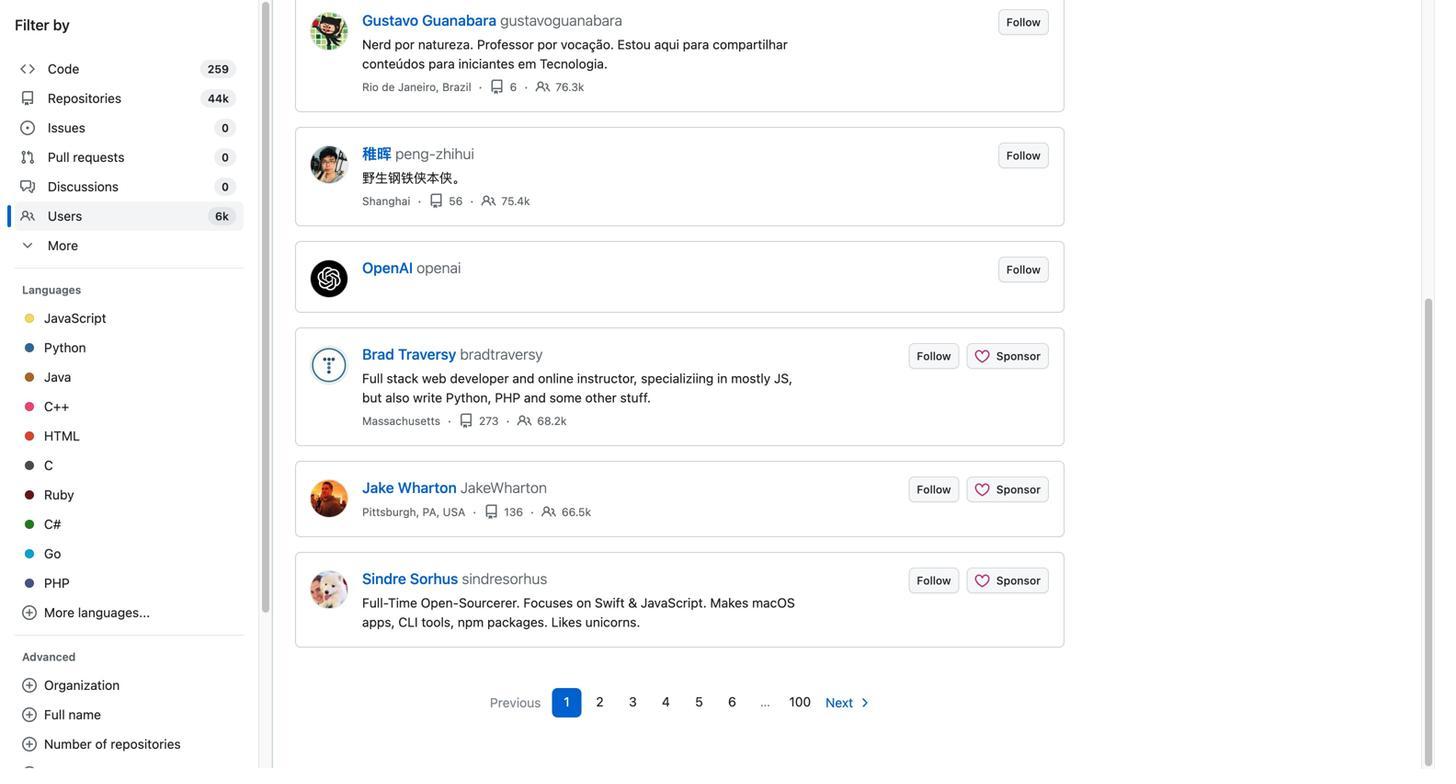 Task type: vqa. For each thing, say whether or not it's contained in the screenshot.
para to the left
yes



Task type: locate. For each thing, give the bounding box(es) containing it.
1 vertical spatial plus circle image
[[22, 707, 37, 722]]

python link
[[15, 333, 244, 362]]

java link
[[15, 362, 244, 392]]

heart image
[[976, 349, 990, 364], [976, 573, 990, 588]]

plus circle image up advanced
[[22, 605, 37, 620]]

sc 9kayk9 0 image left pull
[[20, 150, 35, 165]]

0 vertical spatial 6
[[510, 80, 517, 93]]

sc 9kayk9 0 image
[[20, 62, 35, 76], [490, 80, 505, 94], [20, 150, 35, 165], [429, 194, 444, 208], [20, 209, 35, 224], [459, 413, 474, 428], [484, 505, 499, 519]]

stack
[[387, 371, 419, 386]]

cli
[[399, 614, 418, 630]]

heart image for bradtraversy
[[976, 349, 990, 364]]

gustavo guanabara link
[[362, 9, 497, 31]]

75400 followers element
[[502, 193, 530, 209]]

稚晖
[[362, 145, 392, 162]]

in
[[718, 371, 728, 386]]

1 vertical spatial para
[[429, 56, 455, 71]]

1 vertical spatial more
[[44, 605, 75, 620]]

users
[[48, 208, 82, 224]]

bradtraversy
[[460, 345, 543, 363]]

javascript.
[[641, 595, 707, 610]]

1
[[564, 694, 570, 709]]

full inside brad traversy bradtraversy full stack web developer and online instructor, specializiing in mostly js, but also write python, php and some other stuff.
[[362, 371, 383, 386]]

76.3k
[[556, 80, 585, 93]]

0 horizontal spatial por
[[395, 37, 415, 52]]

0 for pull requests
[[222, 151, 229, 164]]

follow button
[[999, 9, 1050, 35], [999, 143, 1050, 168], [999, 257, 1050, 282], [909, 343, 960, 369], [909, 477, 960, 502], [909, 568, 960, 593]]

sindre
[[362, 570, 406, 587]]

1 vertical spatial sponsor
[[997, 483, 1041, 496]]

peng-zhihui link
[[392, 143, 475, 165]]

0 vertical spatial plus circle image
[[22, 605, 37, 620]]

56 repositories element
[[449, 193, 463, 209]]

pittsburgh,
[[362, 505, 420, 518]]

1 sponsor link from the top
[[967, 343, 1050, 369]]

1 vertical spatial 0
[[222, 151, 229, 164]]

por down gustavoguanabara link
[[538, 37, 558, 52]]

sc 9kayk9 0 image left 136
[[484, 505, 499, 519]]

2 heart image from the top
[[976, 573, 990, 588]]

gustavoguanabara link
[[497, 9, 623, 31]]

1 horizontal spatial para
[[683, 37, 710, 52]]

jakewharton link
[[457, 477, 547, 499]]

·
[[479, 79, 483, 94], [525, 79, 528, 94], [418, 193, 422, 208], [470, 193, 474, 208], [448, 413, 452, 428], [506, 413, 510, 428], [473, 504, 477, 519], [531, 504, 534, 519]]

2 vertical spatial 0
[[222, 180, 229, 193]]

100 link
[[784, 688, 817, 718]]

estou
[[618, 37, 651, 52]]

1 0 from the top
[[222, 121, 229, 134]]

1 vertical spatial 6
[[729, 694, 737, 709]]

1 horizontal spatial por
[[538, 37, 558, 52]]

1 horizontal spatial php
[[495, 390, 521, 405]]

1 sponsor from the top
[[997, 349, 1041, 362]]

1 heart image from the top
[[976, 349, 990, 364]]

por up conteúdos
[[395, 37, 415, 52]]

1 vertical spatial plus circle image
[[22, 737, 37, 752]]

0 vertical spatial 0
[[222, 121, 229, 134]]

python
[[44, 340, 86, 355]]

plus circle image
[[22, 605, 37, 620], [22, 737, 37, 752]]

1 vertical spatial and
[[524, 390, 546, 405]]

plus circle image inside "more languages..." button
[[22, 605, 37, 620]]

bradtraversy link
[[457, 343, 543, 365]]

1 horizontal spatial 6
[[729, 694, 737, 709]]

2 vertical spatial sponsor
[[997, 574, 1041, 587]]

vocação.
[[561, 37, 614, 52]]

1 plus circle image from the top
[[22, 678, 37, 693]]

write
[[413, 390, 443, 405]]

more inside button
[[44, 605, 75, 620]]

full up but
[[362, 371, 383, 386]]

0 vertical spatial full
[[362, 371, 383, 386]]

1 link
[[552, 688, 582, 718]]

more for more languages...
[[44, 605, 75, 620]]

gustavo
[[362, 11, 419, 29]]

stuff.
[[621, 390, 651, 405]]

1 vertical spatial full
[[44, 707, 65, 722]]

0 horizontal spatial full
[[44, 707, 65, 722]]

sc 9kayk9 0 image left users
[[20, 209, 35, 224]]

76339 followers element
[[556, 79, 585, 95]]

conteúdos
[[362, 56, 425, 71]]

6 down iniciantes
[[510, 80, 517, 93]]

pa,
[[423, 505, 440, 518]]

sc 9kayk9 0 image left 75400 followers element
[[481, 194, 496, 208]]

1 vertical spatial heart image
[[976, 573, 990, 588]]

sc 9kayk9 0 image
[[536, 80, 550, 94], [20, 91, 35, 106], [20, 121, 35, 135], [20, 179, 35, 194], [481, 194, 496, 208], [20, 238, 35, 253], [517, 413, 532, 428], [542, 505, 557, 519]]

number
[[44, 736, 92, 752]]

but
[[362, 390, 382, 405]]

para
[[683, 37, 710, 52], [429, 56, 455, 71]]

openai openai
[[362, 259, 461, 276]]

sponsor link for jakewharton
[[967, 477, 1050, 502]]

plus circle image for organization
[[22, 678, 37, 693]]

0 vertical spatial heart image
[[976, 349, 990, 364]]

3 sponsor from the top
[[997, 574, 1041, 587]]

plus circle image inside number of repositories button
[[22, 737, 37, 752]]

2 0 from the top
[[222, 151, 229, 164]]

2 link
[[585, 688, 615, 718]]

0 horizontal spatial para
[[429, 56, 455, 71]]

plus circle image for more languages...
[[22, 605, 37, 620]]

php inside brad traversy bradtraversy full stack web developer and online instructor, specializiing in mostly js, but also write python, php and some other stuff.
[[495, 390, 521, 405]]

1 vertical spatial php
[[44, 575, 70, 591]]

0 vertical spatial more
[[48, 238, 78, 253]]

0 vertical spatial php
[[495, 390, 521, 405]]

273
[[479, 414, 499, 427]]

273 repositories element
[[479, 413, 499, 429]]

plus circle image left number
[[22, 737, 37, 752]]

2 vertical spatial plus circle image
[[22, 766, 37, 769]]

sponsor for sindresorhus
[[997, 574, 1041, 587]]

and down online
[[524, 390, 546, 405]]

jake wharton link
[[362, 477, 457, 499]]

follow
[[1007, 16, 1041, 29], [1007, 149, 1041, 162], [1007, 263, 1041, 276], [917, 350, 952, 362], [917, 483, 952, 496], [917, 574, 952, 587]]

and
[[513, 371, 535, 386], [524, 390, 546, 405]]

· down 野生钢铁侠本侠。 on the left of page
[[418, 193, 422, 208]]

full name button
[[15, 700, 244, 729]]

of
[[95, 736, 107, 752]]

pittsburgh, pa, usa ·
[[362, 504, 477, 519]]

1 horizontal spatial full
[[362, 371, 383, 386]]

0 horizontal spatial 6
[[510, 80, 517, 93]]

also
[[386, 390, 410, 405]]

para right aqui
[[683, 37, 710, 52]]

2 sponsor from the top
[[997, 483, 1041, 496]]

3 sponsor link from the top
[[967, 568, 1050, 593]]

para down natureza.
[[429, 56, 455, 71]]

6
[[510, 80, 517, 93], [729, 694, 737, 709]]

sc 9kayk9 0 image left 76.3k
[[536, 80, 550, 94]]

pull requests
[[48, 149, 125, 165]]

0 vertical spatial sponsor link
[[967, 343, 1050, 369]]

web
[[422, 371, 447, 386]]

68.2k
[[538, 414, 567, 427]]

php inside 'languages' element
[[44, 575, 70, 591]]

mostly
[[731, 371, 771, 386]]

2 plus circle image from the top
[[22, 707, 37, 722]]

em
[[518, 56, 537, 71]]

brazil
[[443, 80, 472, 93]]

more
[[48, 238, 78, 253], [44, 605, 75, 620]]

javascript
[[44, 310, 106, 326]]

稚晖 peng-zhihui 野生钢铁侠本侠。
[[362, 145, 475, 185]]

6 for '6 repositories' element
[[510, 80, 517, 93]]

sc 9kayk9 0 image left '6 repositories' element
[[490, 80, 505, 94]]

filter by
[[15, 16, 70, 34]]

sponsor link for bradtraversy
[[967, 343, 1050, 369]]

…
[[761, 694, 771, 709]]

por
[[395, 37, 415, 52], [538, 37, 558, 52]]

python,
[[446, 390, 492, 405]]

php link
[[15, 569, 244, 598]]

3 plus circle image from the top
[[22, 766, 37, 769]]

sc 9kayk9 0 image left 273
[[459, 413, 474, 428]]

0 vertical spatial plus circle image
[[22, 678, 37, 693]]

plus circle image inside "full name" "button"
[[22, 707, 37, 722]]

6 left …
[[729, 694, 737, 709]]

other
[[586, 390, 617, 405]]

and left online
[[513, 371, 535, 386]]

0 horizontal spatial php
[[44, 575, 70, 591]]

more up advanced
[[44, 605, 75, 620]]

iniciantes
[[459, 56, 515, 71]]

go
[[44, 546, 61, 561]]

5 link
[[685, 688, 714, 718]]

php down the go at the left of page
[[44, 575, 70, 591]]

0 vertical spatial sponsor
[[997, 349, 1041, 362]]

number of repositories
[[44, 736, 181, 752]]

plus circle image inside organization button
[[22, 678, 37, 693]]

c
[[44, 458, 53, 473]]

organization button
[[15, 671, 244, 700]]

full left name
[[44, 707, 65, 722]]

zhihui
[[436, 145, 475, 162]]

massachusetts
[[362, 414, 441, 427]]

2 vertical spatial sponsor link
[[967, 568, 1050, 593]]

· right 273
[[506, 413, 510, 428]]

2 sponsor link from the top
[[967, 477, 1050, 502]]

2 plus circle image from the top
[[22, 737, 37, 752]]

sindre sorhus link
[[362, 568, 458, 590]]

more down users
[[48, 238, 78, 253]]

makes
[[711, 595, 749, 610]]

1 plus circle image from the top
[[22, 605, 37, 620]]

php up "273 repositories" element
[[495, 390, 521, 405]]

3 0 from the top
[[222, 180, 229, 193]]

1 vertical spatial sponsor link
[[967, 477, 1050, 502]]

name
[[68, 707, 101, 722]]

sc 9kayk9 0 image up languages on the left top of page
[[20, 238, 35, 253]]

time
[[388, 595, 418, 610]]

plus circle image
[[22, 678, 37, 693], [22, 707, 37, 722], [22, 766, 37, 769]]

sponsor for jakewharton
[[997, 483, 1041, 496]]

68200 followers element
[[538, 413, 567, 429]]

guanabara
[[422, 11, 497, 29]]



Task type: describe. For each thing, give the bounding box(es) containing it.
developer
[[450, 371, 509, 386]]

2 por from the left
[[538, 37, 558, 52]]

filter by element
[[7, 47, 251, 769]]

100
[[790, 694, 811, 709]]

6 for 6 link
[[729, 694, 737, 709]]

previous
[[490, 695, 541, 710]]

· right usa
[[473, 504, 477, 519]]

more element
[[15, 231, 244, 260]]

2
[[596, 694, 604, 709]]

javascript link
[[15, 304, 244, 333]]

instructor,
[[577, 371, 638, 386]]

nerd
[[362, 37, 391, 52]]

3
[[629, 694, 637, 709]]

66.5k
[[562, 505, 591, 518]]

4
[[662, 694, 670, 709]]

tools,
[[422, 614, 454, 630]]

· right brazil
[[479, 79, 483, 94]]

259
[[208, 63, 229, 75]]

filter
[[15, 16, 49, 34]]

likes
[[552, 614, 582, 630]]

6 link
[[718, 688, 747, 718]]

issues
[[48, 120, 85, 135]]

plus circle image for full name
[[22, 707, 37, 722]]

previous button
[[483, 688, 549, 718]]

0 vertical spatial para
[[683, 37, 710, 52]]

jake wharton jakewharton
[[362, 479, 547, 496]]

unicorns.
[[586, 614, 641, 630]]

advanced element
[[7, 671, 251, 769]]

sorhus
[[410, 570, 458, 587]]

136 repositories element
[[504, 504, 523, 520]]

full-
[[362, 595, 388, 610]]

sc 9kayk9 0 image left code
[[20, 62, 35, 76]]

6 repositories element
[[510, 79, 517, 95]]

&
[[629, 595, 638, 610]]

advanced
[[22, 650, 76, 663]]

野生钢铁侠本侠。
[[362, 170, 465, 185]]

sc 9kayk9 0 image left 66509 followers element
[[542, 505, 557, 519]]

npm
[[458, 614, 484, 630]]

plus circle image for number of repositories
[[22, 737, 37, 752]]

c++
[[44, 399, 69, 414]]

repositories
[[48, 91, 122, 106]]

6k
[[215, 210, 229, 223]]

gustavoguanabara
[[501, 11, 623, 29]]

gustavo guanabara gustavoguanabara nerd por natureza. professor por vocação. estou aqui para compartilhar conteúdos para iniciantes em tecnologia.
[[362, 11, 788, 71]]

jake
[[362, 479, 394, 496]]

specializiing
[[641, 371, 714, 386]]

wharton
[[398, 479, 457, 496]]

java
[[44, 369, 71, 385]]

66509 followers element
[[562, 504, 591, 520]]

c++ link
[[15, 392, 244, 421]]

sc 9kayk9 0 image left the 56
[[429, 194, 444, 208]]

heart image
[[976, 482, 990, 497]]

· right '6 repositories' element
[[525, 79, 528, 94]]

swift
[[595, 595, 625, 610]]

next
[[826, 695, 854, 710]]

56
[[449, 195, 463, 207]]

by
[[53, 16, 70, 34]]

heart image for sindresorhus
[[976, 573, 990, 588]]

sponsor for bradtraversy
[[997, 349, 1041, 362]]

some
[[550, 390, 582, 405]]

sc 9kayk9 0 image left issues
[[20, 121, 35, 135]]

0 for issues
[[222, 121, 229, 134]]

openai link
[[362, 257, 413, 279]]

3 link
[[619, 688, 648, 718]]

go link
[[15, 539, 244, 569]]

draggable pane splitter slider
[[270, 0, 275, 768]]

rio
[[362, 80, 379, 93]]

ruby link
[[15, 480, 244, 510]]

languages...
[[78, 605, 150, 620]]

usa
[[443, 505, 466, 518]]

sc 9kayk9 0 image left the '68200 followers' element
[[517, 413, 532, 428]]

shanghai
[[362, 195, 411, 207]]

html link
[[15, 421, 244, 451]]

0 for discussions
[[222, 180, 229, 193]]

next link
[[821, 688, 878, 718]]

· down 'python,'
[[448, 413, 452, 428]]

pull
[[48, 149, 69, 165]]

openai
[[417, 259, 461, 276]]

aqui
[[655, 37, 680, 52]]

· right 136 repositories 'element'
[[531, 504, 534, 519]]

sc 9kayk9 0 image left discussions
[[20, 179, 35, 194]]

sc 9kayk9 0 image inside more element
[[20, 238, 35, 253]]

professor
[[477, 37, 534, 52]]

ruby
[[44, 487, 74, 502]]

number of repositories button
[[15, 729, 244, 759]]

c#
[[44, 517, 61, 532]]

1 por from the left
[[395, 37, 415, 52]]

languages element
[[7, 304, 251, 636]]

more languages... button
[[15, 598, 244, 627]]

稚晖 link
[[362, 143, 392, 165]]

traversy
[[398, 345, 457, 363]]

js,
[[775, 371, 793, 386]]

more languages...
[[44, 605, 150, 620]]

compartilhar
[[713, 37, 788, 52]]

online
[[538, 371, 574, 386]]

full inside "button"
[[44, 707, 65, 722]]

de
[[382, 80, 395, 93]]

· right the 56
[[470, 193, 474, 208]]

sc 9kayk9 0 image left repositories
[[20, 91, 35, 106]]

sponsor link for sindresorhus
[[967, 568, 1050, 593]]

peng-
[[396, 145, 436, 162]]

packages.
[[488, 614, 548, 630]]

janeiro,
[[398, 80, 439, 93]]

sindre sorhus sindresorhus full-time open-sourcerer. focuses on swift & javascript. makes macos apps, cli tools, npm packages. likes unicorns.
[[362, 570, 795, 630]]

sourcerer.
[[459, 595, 520, 610]]

0 vertical spatial and
[[513, 371, 535, 386]]

filter by region
[[0, 0, 272, 769]]

c link
[[15, 451, 244, 480]]

brad traversy link
[[362, 343, 457, 365]]

discussions
[[48, 179, 119, 194]]

more for more
[[48, 238, 78, 253]]



